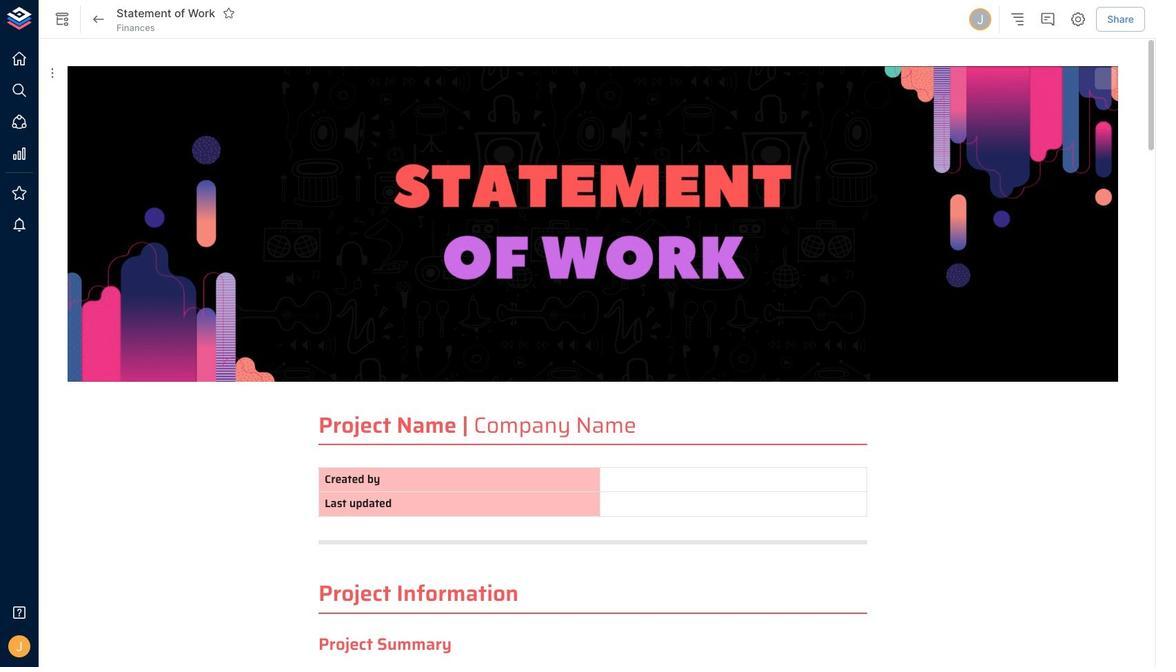 Task type: vqa. For each thing, say whether or not it's contained in the screenshot.
"Table Of Contents" icon
yes



Task type: describe. For each thing, give the bounding box(es) containing it.
go back image
[[90, 11, 107, 28]]

show wiki image
[[54, 11, 70, 28]]

settings image
[[1071, 11, 1087, 28]]

comments image
[[1040, 11, 1057, 28]]



Task type: locate. For each thing, give the bounding box(es) containing it.
favorite image
[[223, 7, 235, 19]]

table of contents image
[[1010, 11, 1027, 28]]



